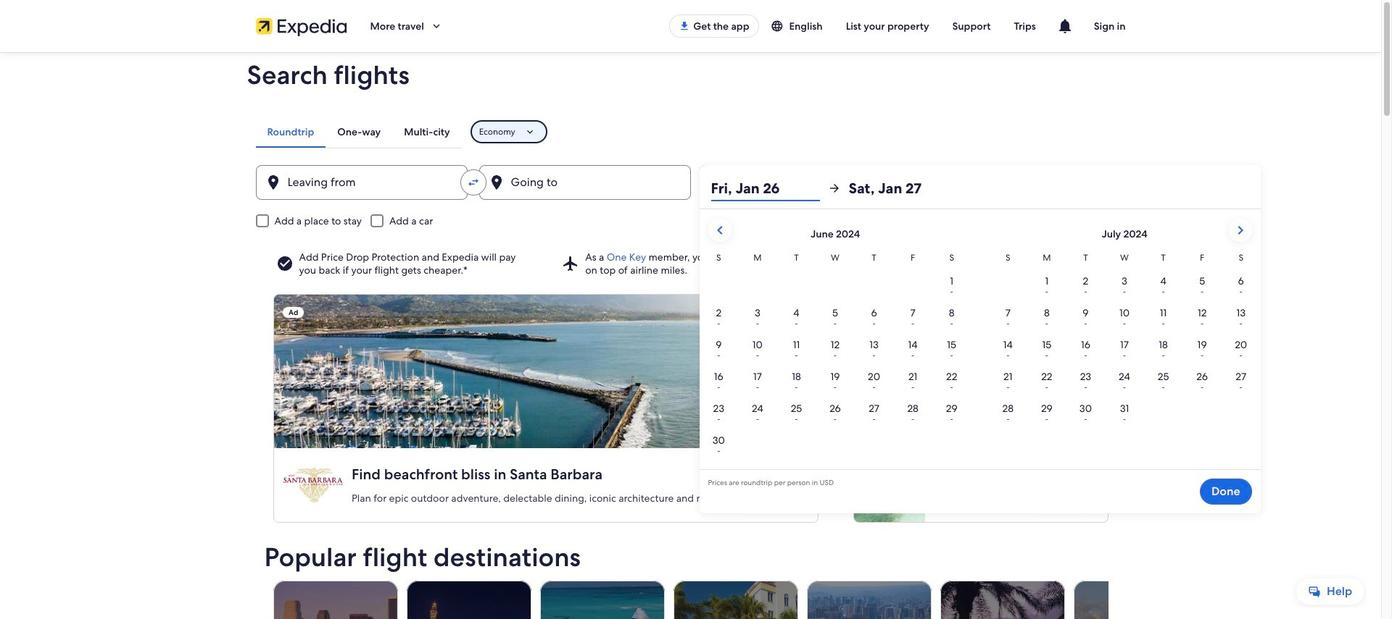 Task type: describe. For each thing, give the bounding box(es) containing it.
orlando flights image
[[940, 581, 1065, 620]]

previous month image
[[711, 222, 728, 239]]

next month image
[[1231, 222, 1249, 239]]

swap origin and destination values image
[[467, 176, 480, 189]]



Task type: vqa. For each thing, say whether or not it's contained in the screenshot.
Infants on lap The Younger
no



Task type: locate. For each thing, give the bounding box(es) containing it.
tab list
[[256, 116, 462, 148]]

main content
[[0, 52, 1381, 620]]

cancun flights image
[[540, 581, 664, 620]]

download the app button image
[[679, 20, 690, 32]]

popular flight destinations region
[[256, 544, 1198, 620]]

small image
[[770, 20, 789, 33]]

las vegas flights image
[[406, 581, 531, 620]]

more travel image
[[430, 20, 443, 33]]

new york flights image
[[1073, 581, 1198, 620]]

communication center icon image
[[1056, 17, 1074, 35]]

expedia logo image
[[256, 16, 347, 36]]

honolulu flights image
[[807, 581, 931, 620]]

los angeles flights image
[[273, 581, 398, 620]]

miami flights image
[[673, 581, 798, 620]]



